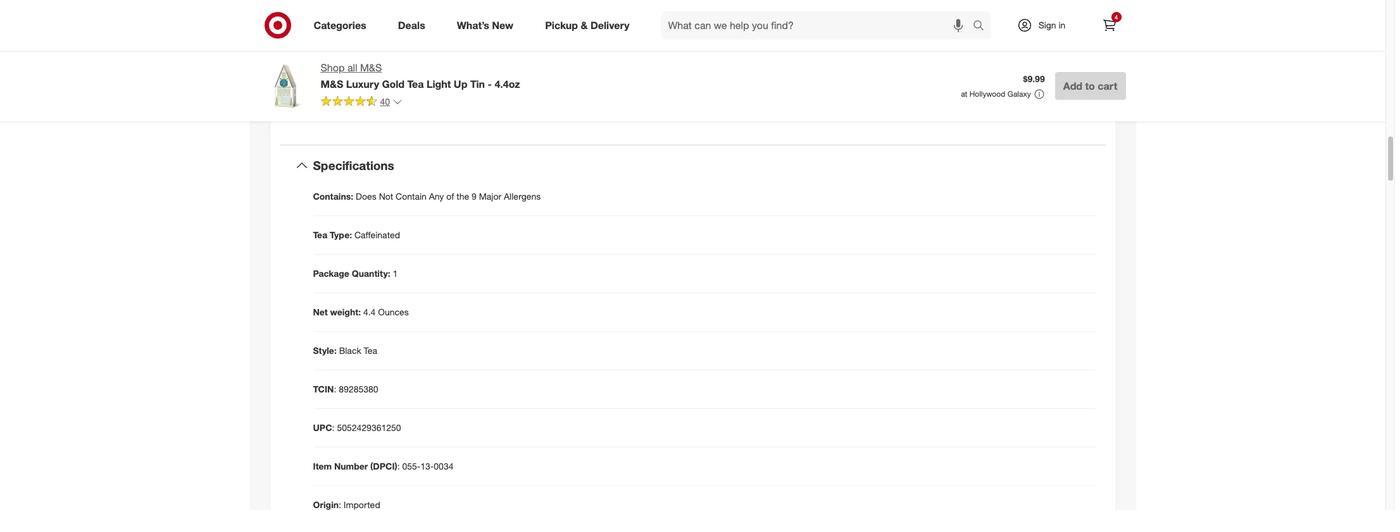 Task type: vqa. For each thing, say whether or not it's contained in the screenshot.
redcard™ to the bottom
no



Task type: locate. For each thing, give the bounding box(es) containing it.
pickup
[[545, 19, 578, 31]]

what's new
[[457, 19, 514, 31]]

m&s down shop
[[321, 78, 343, 90]]

ingredients: ingredients black tea.
[[303, 85, 403, 116]]

delivery
[[591, 19, 630, 31]]

sign in link
[[1006, 11, 1085, 39]]

2 vertical spatial tea
[[364, 346, 377, 357]]

what's new link
[[446, 11, 529, 39]]

tea right gold at the top left
[[407, 78, 424, 90]]

tcin
[[313, 385, 334, 395]]

4.4
[[363, 307, 376, 318]]

9
[[472, 191, 477, 202]]

luxury
[[346, 78, 379, 90]]

tcin : 89285380
[[313, 385, 378, 395]]

sign in
[[1039, 20, 1066, 30]]

1 vertical spatial :
[[332, 423, 335, 434]]

What can we help you find? suggestions appear below search field
[[661, 11, 976, 39]]

net
[[313, 307, 328, 318]]

40
[[380, 96, 390, 107]]

: left 89285380
[[334, 385, 336, 395]]

does
[[356, 191, 377, 202]]

tea
[[407, 78, 424, 90], [313, 230, 327, 241], [364, 346, 377, 357]]

galaxy
[[1008, 89, 1031, 99]]

shop all m&s m&s luxury gold tea light up tin - 4.4oz
[[321, 61, 520, 90]]

0 vertical spatial :
[[334, 385, 336, 395]]

13-
[[421, 462, 434, 473]]

specifications button
[[280, 145, 1106, 186]]

hollywood
[[970, 89, 1006, 99]]

any
[[429, 191, 444, 202]]

tea right black
[[364, 346, 377, 357]]

to
[[1085, 80, 1095, 92]]

2 horizontal spatial tea
[[407, 78, 424, 90]]

tea type: caffeinated
[[313, 230, 400, 241]]

4
[[1115, 13, 1118, 21]]

: left '5052429361250'
[[332, 423, 335, 434]]

1 horizontal spatial m&s
[[360, 61, 382, 74]]

:
[[334, 385, 336, 395], [332, 423, 335, 434], [397, 462, 400, 473]]

: for tcin
[[334, 385, 336, 395]]

0 horizontal spatial m&s
[[321, 78, 343, 90]]

info
[[348, 52, 369, 66]]

at hollywood galaxy
[[961, 89, 1031, 99]]

pickup & delivery link
[[534, 11, 645, 39]]

allergens
[[504, 191, 541, 202]]

m&s
[[360, 61, 382, 74], [321, 78, 343, 90]]

055-
[[402, 462, 421, 473]]

m&s up luxury
[[360, 61, 382, 74]]

in
[[1059, 20, 1066, 30]]

4 link
[[1096, 11, 1123, 39]]

all
[[347, 61, 357, 74]]

categories
[[314, 19, 366, 31]]

contains: does not contain any of the 9 major allergens
[[313, 191, 541, 202]]

1
[[393, 269, 398, 279]]

cart
[[1098, 80, 1118, 92]]

black
[[339, 346, 361, 357]]

0 vertical spatial tea
[[407, 78, 424, 90]]

package quantity: 1
[[313, 269, 398, 279]]

new
[[492, 19, 514, 31]]

search
[[967, 20, 997, 33]]

categories link
[[303, 11, 382, 39]]

&
[[581, 19, 588, 31]]

: left 055-
[[397, 462, 400, 473]]

: for upc
[[332, 423, 335, 434]]

1 vertical spatial m&s
[[321, 78, 343, 90]]

tea left type:
[[313, 230, 327, 241]]

search button
[[967, 11, 997, 42]]

light
[[427, 78, 451, 90]]

0 horizontal spatial tea
[[313, 230, 327, 241]]

upc
[[313, 423, 332, 434]]

what's
[[457, 19, 489, 31]]

image of m&s luxury gold tea light up tin - 4.4oz image
[[260, 61, 311, 111]]

tea inside shop all m&s m&s luxury gold tea light up tin - 4.4oz
[[407, 78, 424, 90]]

style:
[[313, 346, 337, 357]]



Task type: describe. For each thing, give the bounding box(es) containing it.
ingredients:
[[303, 85, 360, 97]]

item
[[313, 462, 332, 473]]

-
[[488, 78, 492, 90]]

specifications
[[313, 158, 394, 173]]

weight:
[[330, 307, 361, 318]]

at
[[961, 89, 968, 99]]

contains:
[[313, 191, 353, 202]]

of
[[446, 191, 454, 202]]

not
[[379, 191, 393, 202]]

package
[[313, 269, 349, 279]]

$9.99
[[1023, 74, 1045, 84]]

label
[[313, 52, 345, 66]]

type:
[[330, 230, 352, 241]]

number
[[334, 462, 368, 473]]

89285380
[[339, 385, 378, 395]]

sign
[[1039, 20, 1056, 30]]

up
[[454, 78, 468, 90]]

tin
[[470, 78, 485, 90]]

0 vertical spatial m&s
[[360, 61, 382, 74]]

ingredients
[[303, 103, 354, 116]]

quantity:
[[352, 269, 390, 279]]

deals link
[[387, 11, 441, 39]]

item number (dpci) : 055-13-0034
[[313, 462, 454, 473]]

black
[[357, 103, 382, 116]]

style: black tea
[[313, 346, 377, 357]]

upc : 5052429361250
[[313, 423, 401, 434]]

major
[[479, 191, 502, 202]]

0034
[[434, 462, 454, 473]]

(dpci)
[[370, 462, 397, 473]]

40 link
[[321, 95, 403, 110]]

net weight: 4.4 ounces
[[313, 307, 409, 318]]

1 horizontal spatial tea
[[364, 346, 377, 357]]

2 vertical spatial :
[[397, 462, 400, 473]]

gold
[[382, 78, 405, 90]]

contain
[[396, 191, 427, 202]]

tea.
[[385, 103, 403, 116]]

ounces
[[378, 307, 409, 318]]

4.4oz
[[495, 78, 520, 90]]

caffeinated
[[355, 230, 400, 241]]

5052429361250
[[337, 423, 401, 434]]

label info button
[[280, 39, 1106, 80]]

label info
[[313, 52, 369, 66]]

add to cart button
[[1055, 72, 1126, 100]]

pickup & delivery
[[545, 19, 630, 31]]

shop
[[321, 61, 345, 74]]

add
[[1063, 80, 1083, 92]]

add to cart
[[1063, 80, 1118, 92]]

deals
[[398, 19, 425, 31]]

the
[[457, 191, 469, 202]]

1 vertical spatial tea
[[313, 230, 327, 241]]



